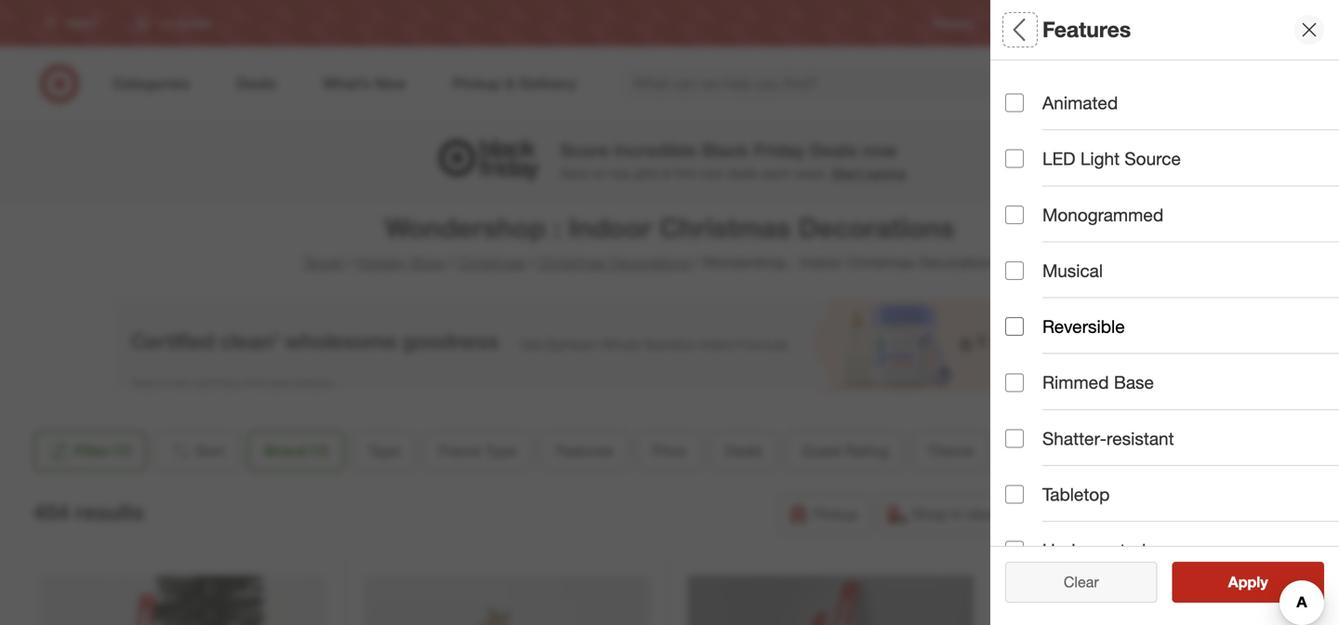 Task type: describe. For each thing, give the bounding box(es) containing it.
score incredible black friday deals now save on top gifts & find new deals each week. start saving
[[560, 140, 907, 182]]

shipping
[[1235, 505, 1294, 523]]

holiday shop link
[[356, 254, 446, 272]]

guest inside all filters dialog
[[1006, 470, 1055, 492]]

Animated checkbox
[[1006, 94, 1024, 112]]

find
[[674, 165, 696, 182]]

4 / from the left
[[694, 254, 699, 272]]

all filters dialog
[[991, 0, 1340, 625]]

0 horizontal spatial :
[[554, 211, 561, 244]]

day
[[1098, 505, 1123, 523]]

wondershop inside all filters dialog
[[1006, 162, 1080, 179]]

start
[[832, 165, 863, 182]]

save
[[560, 165, 589, 182]]

decorations up advertisement region
[[610, 254, 690, 272]]

0 horizontal spatial guest
[[802, 442, 842, 460]]

type button inside all filters dialog
[[1006, 60, 1340, 126]]

frame inside all filters dialog
[[1006, 210, 1058, 231]]

search button
[[1073, 63, 1117, 108]]

clear all
[[1055, 573, 1109, 591]]

Rimmed Base checkbox
[[1006, 373, 1024, 392]]

0 horizontal spatial frame type button
[[423, 431, 533, 472]]

features dialog
[[991, 0, 1340, 625]]

2 / from the left
[[449, 254, 454, 272]]

see results
[[1209, 573, 1288, 591]]

1 vertical spatial frame
[[439, 442, 481, 460]]

redcard
[[1087, 16, 1131, 30]]

price inside all filters dialog
[[1006, 340, 1049, 362]]

theme inside all filters dialog
[[1006, 536, 1063, 557]]

black
[[702, 140, 749, 161]]

0 vertical spatial rating
[[846, 442, 889, 460]]

shatter-
[[1043, 428, 1107, 449]]

target
[[303, 254, 344, 272]]

0 horizontal spatial guest rating button
[[786, 431, 905, 472]]

search
[[1073, 76, 1117, 94]]

clear all button
[[1006, 562, 1158, 603]]

delivery
[[1128, 505, 1181, 523]]

0 horizontal spatial type button
[[353, 431, 416, 472]]

all filters
[[1006, 16, 1095, 42]]

registry link
[[933, 15, 975, 31]]

0 vertical spatial indoor
[[569, 211, 652, 244]]

see
[[1209, 573, 1236, 591]]

tabletop
[[1043, 484, 1110, 505]]

pickup button
[[779, 494, 871, 535]]

Monogrammed checkbox
[[1006, 205, 1024, 224]]

0 horizontal spatial price button
[[637, 431, 702, 472]]

deals inside score incredible black friday deals now save on top gifts & find new deals each week. start saving
[[810, 140, 858, 161]]

filter
[[74, 442, 110, 460]]

each
[[762, 165, 791, 182]]

filters
[[1037, 16, 1095, 42]]

score
[[560, 140, 609, 161]]

3 / from the left
[[529, 254, 534, 272]]

christmas link
[[458, 254, 526, 272]]

rating inside all filters dialog
[[1060, 470, 1115, 492]]

monogrammed
[[1043, 204, 1164, 225]]

pickup
[[813, 505, 858, 523]]

musical
[[1043, 260, 1103, 281]]

week.
[[794, 165, 828, 182]]

0 horizontal spatial price
[[652, 442, 686, 460]]

1 horizontal spatial :
[[792, 254, 796, 272]]

find stores link
[[1253, 15, 1310, 31]]

friday
[[754, 140, 805, 161]]

LED Light Source checkbox
[[1006, 150, 1024, 168]]

wondershop : indoor christmas decorations target / holiday shop / christmas / christmas decorations / wondershop : indoor christmas decorations (454)
[[303, 211, 1037, 272]]

shipping button
[[1201, 494, 1306, 535]]

stores
[[1278, 16, 1310, 30]]

1 vertical spatial frame type
[[439, 442, 517, 460]]

same day delivery button
[[1021, 494, 1193, 535]]

&
[[663, 165, 671, 182]]

0 vertical spatial theme
[[928, 442, 974, 460]]

find
[[1253, 16, 1275, 30]]

on
[[592, 165, 607, 182]]

advertisement region
[[112, 299, 1228, 392]]

sort
[[196, 442, 224, 460]]

theme button inside all filters dialog
[[1006, 516, 1340, 581]]

registry
[[933, 16, 975, 30]]

led
[[1043, 148, 1076, 169]]

Musical checkbox
[[1006, 261, 1024, 280]]

0 horizontal spatial deals
[[725, 442, 763, 460]]

rimmed base
[[1043, 372, 1155, 393]]

animated
[[1043, 92, 1119, 114]]

shop inside wondershop : indoor christmas decorations target / holiday shop / christmas / christmas decorations / wondershop : indoor christmas decorations (454)
[[410, 254, 446, 272]]

0 horizontal spatial theme button
[[912, 431, 990, 472]]

same
[[1055, 505, 1094, 523]]

results for see results
[[1240, 573, 1288, 591]]

1 horizontal spatial wondershop
[[703, 254, 788, 272]]

in
[[952, 505, 963, 523]]

top
[[611, 165, 630, 182]]

christmas right christmas link
[[538, 254, 606, 272]]

saving
[[867, 165, 907, 182]]

target link
[[303, 254, 344, 272]]

store
[[968, 505, 1001, 523]]

find stores
[[1253, 16, 1310, 30]]

shop in store button
[[878, 494, 1013, 535]]

frame type inside all filters dialog
[[1006, 210, 1103, 231]]

rimmed
[[1043, 372, 1109, 393]]

1 vertical spatial features button
[[540, 431, 629, 472]]



Task type: vqa. For each thing, say whether or not it's contained in the screenshot.
20" Battery Operated Animated Plush Dancing Christmas Tree Sculpture - Wondershop™ Green image
yes



Task type: locate. For each thing, give the bounding box(es) containing it.
1 horizontal spatial indoor
[[800, 254, 843, 272]]

clear inside all filters dialog
[[1055, 573, 1090, 591]]

deals
[[810, 140, 858, 161], [1006, 405, 1053, 427], [725, 442, 763, 460]]

features inside "dialog"
[[1043, 16, 1131, 42]]

Reversible checkbox
[[1006, 317, 1024, 336]]

(1)
[[114, 442, 132, 460], [311, 442, 328, 460]]

holiday
[[356, 254, 406, 272]]

0 horizontal spatial frame type
[[439, 442, 517, 460]]

0 vertical spatial features button
[[1006, 256, 1340, 321]]

decorations left musical option
[[919, 254, 1000, 272]]

undecorated
[[1043, 540, 1146, 561]]

new
[[700, 165, 724, 182]]

theme button
[[912, 431, 990, 472], [1006, 516, 1340, 581]]

wondershop up christmas link
[[385, 211, 546, 244]]

0 vertical spatial price button
[[1006, 321, 1340, 386]]

clear for clear all
[[1055, 573, 1090, 591]]

1 horizontal spatial deals button
[[1006, 386, 1340, 451]]

1 vertical spatial deals
[[1006, 405, 1053, 427]]

1 vertical spatial price
[[652, 442, 686, 460]]

clear inside features "dialog"
[[1064, 573, 1099, 591]]

clear button
[[1006, 562, 1158, 603]]

christmas right the holiday shop "link"
[[458, 254, 526, 272]]

brand down the animated "checkbox"
[[1006, 138, 1056, 160]]

results right the 454
[[75, 499, 144, 525]]

deals
[[727, 165, 759, 182]]

/ right christmas link
[[529, 254, 534, 272]]

1 horizontal spatial frame type button
[[1006, 191, 1340, 256]]

theme down same
[[1006, 536, 1063, 557]]

0 vertical spatial :
[[554, 211, 561, 244]]

rating
[[846, 442, 889, 460], [1060, 470, 1115, 492]]

Tabletop checkbox
[[1006, 485, 1024, 504]]

deals inside all filters dialog
[[1006, 405, 1053, 427]]

led light source
[[1043, 148, 1182, 169]]

0 horizontal spatial deals button
[[710, 431, 779, 472]]

3pc fabric gnome christmas figurine set - wondershop™ white/red image
[[1012, 575, 1299, 625], [1012, 575, 1299, 625]]

1 / from the left
[[348, 254, 353, 272]]

theme
[[928, 442, 974, 460], [1006, 536, 1063, 557]]

1 horizontal spatial guest
[[1006, 470, 1055, 492]]

2 vertical spatial deals
[[725, 442, 763, 460]]

same day delivery
[[1055, 505, 1181, 523]]

results inside see results button
[[1240, 573, 1288, 591]]

christmas down saving
[[847, 254, 915, 272]]

1 clear from the left
[[1055, 573, 1090, 591]]

clear for clear
[[1064, 573, 1099, 591]]

frame type button
[[1006, 191, 1340, 256], [423, 431, 533, 472]]

1 horizontal spatial price button
[[1006, 321, 1340, 386]]

/ left christmas link
[[449, 254, 454, 272]]

deals button
[[1006, 386, 1340, 451], [710, 431, 779, 472]]

: down save
[[554, 211, 561, 244]]

brand right sort
[[264, 442, 307, 460]]

incredible
[[614, 140, 697, 161]]

sort button
[[154, 431, 240, 472]]

1 horizontal spatial price
[[1006, 340, 1049, 362]]

guest rating inside all filters dialog
[[1006, 470, 1115, 492]]

0 vertical spatial price
[[1006, 340, 1049, 362]]

shop right holiday
[[410, 254, 446, 272]]

wondershop up monogrammed option
[[1006, 162, 1080, 179]]

0 vertical spatial type button
[[1006, 60, 1340, 126]]

1 horizontal spatial features button
[[1006, 256, 1340, 321]]

/ right target in the left of the page
[[348, 254, 353, 272]]

indoor up christmas decorations link
[[569, 211, 652, 244]]

0 vertical spatial brand
[[1006, 138, 1056, 160]]

clear
[[1055, 573, 1090, 591], [1064, 573, 1099, 591]]

0 horizontal spatial frame
[[439, 442, 481, 460]]

source
[[1125, 148, 1182, 169]]

0 vertical spatial frame
[[1006, 210, 1058, 231]]

0 horizontal spatial indoor
[[569, 211, 652, 244]]

0 vertical spatial features
[[1043, 16, 1131, 42]]

indoor down week.
[[800, 254, 843, 272]]

apply button
[[1173, 562, 1325, 603]]

0 horizontal spatial (1)
[[114, 442, 132, 460]]

1 vertical spatial type button
[[353, 431, 416, 472]]

price button
[[1006, 321, 1340, 386], [637, 431, 702, 472]]

2 clear from the left
[[1064, 573, 1099, 591]]

type button up source at top right
[[1006, 60, 1340, 126]]

christmas down new
[[660, 211, 791, 244]]

apply
[[1229, 573, 1269, 591]]

1 vertical spatial shop
[[912, 505, 948, 523]]

all
[[1094, 573, 1109, 591]]

redcard link
[[1087, 15, 1131, 31]]

results right see
[[1240, 573, 1288, 591]]

theme up shop in store at right
[[928, 442, 974, 460]]

0 horizontal spatial wondershop
[[385, 211, 546, 244]]

reversible
[[1043, 316, 1125, 337]]

now
[[863, 140, 898, 161]]

1 vertical spatial :
[[792, 254, 796, 272]]

Shatter-resistant checkbox
[[1006, 429, 1024, 448]]

1 horizontal spatial guest rating button
[[1006, 451, 1340, 516]]

20" battery operated animated plush dancing christmas tree sculpture - wondershop™ green image
[[364, 575, 651, 625], [364, 575, 651, 625]]

0 vertical spatial shop
[[410, 254, 446, 272]]

1 horizontal spatial deals
[[810, 140, 858, 161]]

454 results
[[33, 499, 144, 525]]

1 vertical spatial guest
[[1006, 470, 1055, 492]]

frame
[[1006, 210, 1058, 231], [439, 442, 481, 460]]

type
[[1006, 80, 1045, 101], [1063, 210, 1103, 231], [368, 442, 400, 460], [485, 442, 517, 460]]

guest rating up pickup
[[802, 442, 889, 460]]

filter (1)
[[74, 442, 132, 460]]

rating up pickup
[[846, 442, 889, 460]]

2 horizontal spatial wondershop
[[1006, 162, 1080, 179]]

454
[[33, 499, 69, 525]]

1 horizontal spatial shop
[[912, 505, 948, 523]]

guest rating button
[[786, 431, 905, 472], [1006, 451, 1340, 516]]

1 horizontal spatial theme
[[1006, 536, 1063, 557]]

(1) for filter (1)
[[114, 442, 132, 460]]

price
[[1006, 340, 1049, 362], [652, 442, 686, 460]]

2 horizontal spatial deals
[[1006, 405, 1053, 427]]

0 horizontal spatial features button
[[540, 431, 629, 472]]

1 horizontal spatial (1)
[[311, 442, 328, 460]]

brand for brand wondershop
[[1006, 138, 1056, 160]]

weekly ad
[[1004, 16, 1057, 30]]

clear left all at the bottom of the page
[[1055, 573, 1090, 591]]

1 horizontal spatial rating
[[1060, 470, 1115, 492]]

guest rating
[[802, 442, 889, 460], [1006, 470, 1115, 492]]

0 vertical spatial results
[[75, 499, 144, 525]]

shop in store
[[912, 505, 1001, 523]]

shatter-resistant
[[1043, 428, 1175, 449]]

ad
[[1043, 16, 1057, 30]]

1 vertical spatial results
[[1240, 573, 1288, 591]]

2 (1) from the left
[[311, 442, 328, 460]]

(1) inside button
[[114, 442, 132, 460]]

guest
[[802, 442, 842, 460], [1006, 470, 1055, 492]]

0 vertical spatial guest rating
[[802, 442, 889, 460]]

brand for brand (1)
[[264, 442, 307, 460]]

features inside all filters dialog
[[1006, 275, 1079, 296]]

1 horizontal spatial theme button
[[1006, 516, 1340, 581]]

see results button
[[1173, 562, 1325, 603]]

0 vertical spatial wondershop
[[1006, 162, 1080, 179]]

1 (1) from the left
[[114, 442, 132, 460]]

shop
[[410, 254, 446, 272], [912, 505, 948, 523]]

shop inside button
[[912, 505, 948, 523]]

guest rating up same
[[1006, 470, 1115, 492]]

1 horizontal spatial results
[[1240, 573, 1288, 591]]

type button
[[1006, 60, 1340, 126], [353, 431, 416, 472]]

: down week.
[[792, 254, 796, 272]]

1 vertical spatial brand
[[264, 442, 307, 460]]

weekly
[[1004, 16, 1040, 30]]

christmas decorations link
[[538, 254, 690, 272]]

guest rating button up pickup
[[786, 431, 905, 472]]

0 horizontal spatial guest rating
[[802, 442, 889, 460]]

1 vertical spatial theme
[[1006, 536, 1063, 557]]

/ right christmas decorations link
[[694, 254, 699, 272]]

brand
[[1006, 138, 1056, 160], [264, 442, 307, 460]]

resistant
[[1107, 428, 1175, 449]]

1 vertical spatial rating
[[1060, 470, 1115, 492]]

0 vertical spatial frame type
[[1006, 210, 1103, 231]]

0 vertical spatial guest
[[802, 442, 842, 460]]

type button right brand (1)
[[353, 431, 416, 472]]

brand inside brand wondershop
[[1006, 138, 1056, 160]]

2 vertical spatial features
[[556, 442, 613, 460]]

clear down undecorated
[[1064, 573, 1099, 591]]

filter (1) button
[[33, 431, 147, 472]]

indoor
[[569, 211, 652, 244], [800, 254, 843, 272]]

(1) for brand (1)
[[311, 442, 328, 460]]

frame type
[[1006, 210, 1103, 231], [439, 442, 517, 460]]

/
[[348, 254, 353, 272], [449, 254, 454, 272], [529, 254, 534, 272], [694, 254, 699, 272]]

light
[[1081, 148, 1120, 169]]

features button
[[1006, 256, 1340, 321], [540, 431, 629, 472]]

guest up pickup button
[[802, 442, 842, 460]]

1 vertical spatial theme button
[[1006, 516, 1340, 581]]

1 vertical spatial features
[[1006, 275, 1079, 296]]

base
[[1114, 372, 1155, 393]]

1 vertical spatial frame type button
[[423, 431, 533, 472]]

guest down the shatter-resistant option
[[1006, 470, 1055, 492]]

0 horizontal spatial rating
[[846, 442, 889, 460]]

decorations
[[799, 211, 955, 244], [610, 254, 690, 272], [919, 254, 1000, 272]]

1 horizontal spatial frame type
[[1006, 210, 1103, 231]]

What can we help you find? suggestions appear below search field
[[622, 63, 1086, 104]]

large climbing santa decorative christmas figurine red - wondershop™ image
[[40, 575, 327, 625], [40, 575, 327, 625], [688, 575, 975, 625], [688, 575, 975, 625]]

0 horizontal spatial theme
[[928, 442, 974, 460]]

0 horizontal spatial results
[[75, 499, 144, 525]]

gifts
[[634, 165, 659, 182]]

1 vertical spatial price button
[[637, 431, 702, 472]]

1 horizontal spatial guest rating
[[1006, 470, 1115, 492]]

wondershop down deals at the top right of page
[[703, 254, 788, 272]]

shop left in at the bottom right of page
[[912, 505, 948, 523]]

1 vertical spatial indoor
[[800, 254, 843, 272]]

1 vertical spatial guest rating
[[1006, 470, 1115, 492]]

all
[[1006, 16, 1031, 42]]

decorations down saving
[[799, 211, 955, 244]]

2 vertical spatial wondershop
[[703, 254, 788, 272]]

0 vertical spatial frame type button
[[1006, 191, 1340, 256]]

results for 454 results
[[75, 499, 144, 525]]

0 vertical spatial deals
[[810, 140, 858, 161]]

1 vertical spatial wondershop
[[385, 211, 546, 244]]

guest rating button down resistant
[[1006, 451, 1340, 516]]

weekly ad link
[[1004, 15, 1057, 31]]

1 horizontal spatial frame
[[1006, 210, 1058, 231]]

0 vertical spatial theme button
[[912, 431, 990, 472]]

rating up same
[[1060, 470, 1115, 492]]

0 horizontal spatial brand
[[264, 442, 307, 460]]

:
[[554, 211, 561, 244], [792, 254, 796, 272]]

1 horizontal spatial brand
[[1006, 138, 1056, 160]]

1 horizontal spatial type button
[[1006, 60, 1340, 126]]

(454)
[[1004, 254, 1037, 272]]

brand (1)
[[264, 442, 328, 460]]

features
[[1043, 16, 1131, 42], [1006, 275, 1079, 296], [556, 442, 613, 460]]

0 horizontal spatial shop
[[410, 254, 446, 272]]

brand wondershop
[[1006, 138, 1080, 179]]



